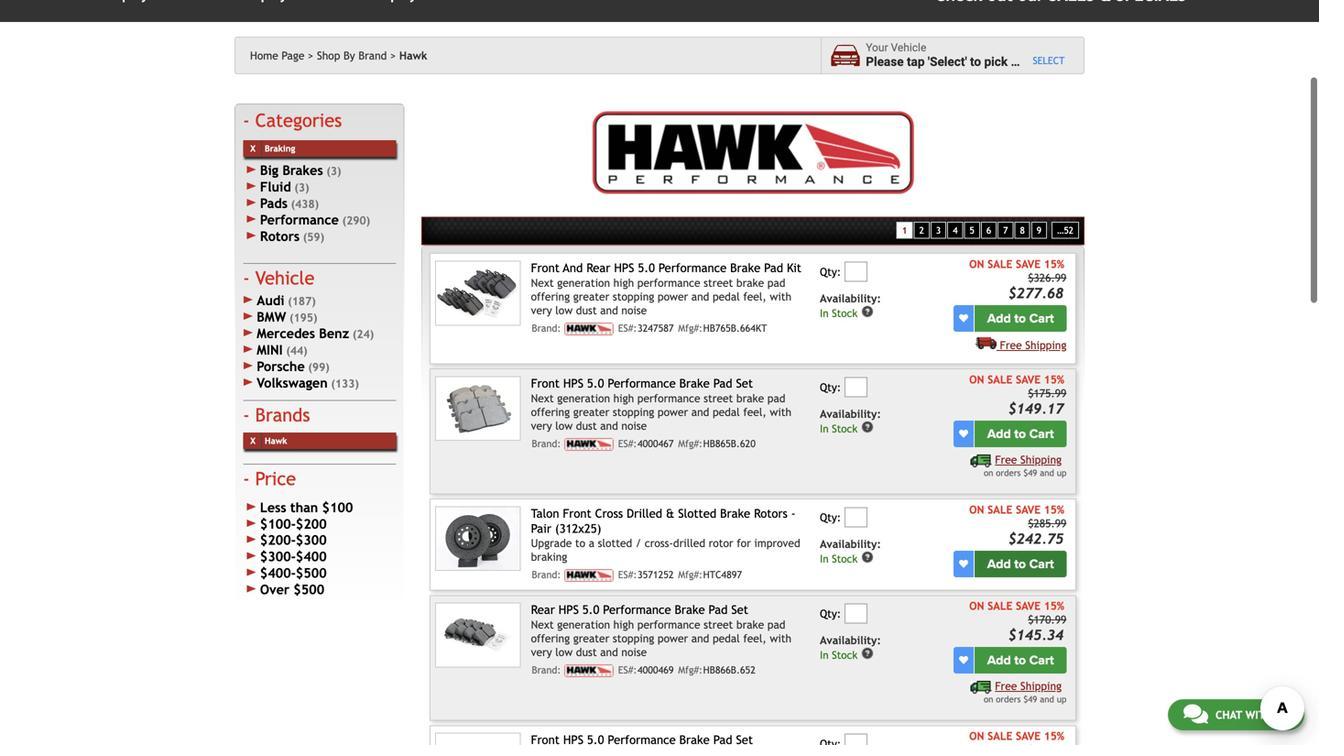 Task type: describe. For each thing, give the bounding box(es) containing it.
free for $145.34
[[996, 680, 1018, 693]]

stock for $277.68
[[832, 307, 858, 320]]

es#3247559 - hb765b.664 - front hps 5.0 performance brake pad set - next generation high performance street brake pad offering greater stopping power and pedal feel, with very low dust and noise - hawk - bmw mini image
[[435, 733, 521, 745]]

(24)
[[353, 327, 374, 340]]

rear inside rear hps 5.0 performance brake pad set next generation high performance street brake pad offering greater stopping power and pedal feel, with very low dust and noise
[[531, 603, 555, 617]]

2 link
[[914, 222, 930, 239]]

-
[[792, 506, 796, 521]]

5.0 inside the "front and rear hps 5.0 performance brake pad kit next generation high performance street brake pad offering greater stopping power and pedal feel, with very low dust and noise"
[[638, 261, 655, 275]]

x hawk
[[250, 436, 287, 446]]

$400
[[296, 549, 327, 564]]

bmw
[[257, 309, 286, 324]]

brake inside talon front cross drilled & slotted brake rotors - pair (312x25) upgrade to a slotted / cross-drilled rotor for improved braking
[[721, 506, 751, 521]]

upgrade
[[531, 537, 572, 550]]

brake inside the "front and rear hps 5.0 performance brake pad kit next generation high performance street brake pad offering greater stopping power and pedal feel, with very low dust and noise"
[[731, 261, 761, 275]]

5 link
[[965, 222, 981, 239]]

$175.99
[[1029, 387, 1067, 400]]

by
[[344, 49, 355, 62]]

hps inside the "front and rear hps 5.0 performance brake pad kit next generation high performance street brake pad offering greater stopping power and pedal feel, with very low dust and noise"
[[614, 261, 635, 275]]

and down rear hps 5.0 performance brake pad set link
[[601, 646, 618, 658]]

set for $149.17
[[736, 376, 753, 390]]

performance inside x braking big brakes (3) fluid (3) pads (438) performance (290) rotors (59)
[[260, 212, 339, 227]]

talon front cross drilled & slotted brake rotors - pair (312x25) upgrade to a slotted / cross-drilled rotor for improved braking
[[531, 506, 801, 563]]

to for $145.34
[[1015, 653, 1027, 668]]

us
[[1277, 709, 1290, 721]]

…52 link
[[1052, 222, 1080, 239]]

brake for $149.17
[[737, 392, 765, 404]]

3
[[937, 225, 941, 235]]

high for $149.17
[[614, 392, 634, 404]]

dust for $145.34
[[576, 646, 597, 658]]

4000469
[[638, 664, 674, 676]]

less than $100 link
[[243, 499, 396, 516]]

to inside talon front cross drilled & slotted brake rotors - pair (312x25) upgrade to a slotted / cross-drilled rotor for improved braking
[[576, 537, 586, 550]]

and
[[563, 261, 583, 275]]

hawk - corporate logo image for $145.34
[[565, 664, 614, 677]]

es#: for $149.17
[[618, 438, 637, 449]]

with inside the front hps 5.0 performance brake pad set next generation high performance street brake pad offering greater stopping power and pedal feel, with very low dust and noise
[[770, 405, 792, 418]]

(59)
[[303, 230, 325, 243]]

front inside talon front cross drilled & slotted brake rotors - pair (312x25) upgrade to a slotted / cross-drilled rotor for improved braking
[[563, 506, 592, 521]]

brand
[[359, 49, 387, 62]]

rotor
[[709, 537, 734, 550]]

stopping for $145.34
[[613, 632, 655, 645]]

very for $145.34
[[531, 646, 552, 658]]

stopping for $149.17
[[613, 405, 655, 418]]

orders for $145.34
[[997, 694, 1021, 704]]

less than $100 $100-$200 $200-$300 $300-$400 $400-$500 over $500
[[260, 500, 353, 597]]

your vehicle please tap 'select' to pick a vehicle
[[866, 41, 1061, 69]]

pad for $149.17
[[714, 376, 733, 390]]

brake for $145.34
[[737, 618, 765, 631]]

cross-
[[645, 537, 674, 550]]

rotors inside x braking big brakes (3) fluid (3) pads (438) performance (290) rotors (59)
[[260, 228, 300, 244]]

$300
[[296, 533, 327, 548]]

3 qty: from the top
[[820, 511, 842, 524]]

next for $149.17
[[531, 392, 554, 404]]

power for $149.17
[[658, 405, 688, 418]]

slotted
[[598, 537, 633, 550]]

over $500 link
[[243, 582, 396, 598]]

free for $149.17
[[996, 453, 1018, 466]]

5.0 for $145.34
[[583, 603, 600, 617]]

5 save from the top
[[1016, 730, 1041, 742]]

performance inside the "front and rear hps 5.0 performance brake pad kit next generation high performance street brake pad offering greater stopping power and pedal feel, with very low dust and noise"
[[638, 276, 701, 289]]

kit
[[787, 261, 802, 275]]

stock for $145.34
[[832, 649, 858, 661]]

3571252
[[638, 569, 674, 581]]

…52
[[1058, 225, 1074, 235]]

$300-
[[260, 549, 296, 564]]

front hps 5.0 performance brake pad set link
[[531, 376, 753, 390]]

$49 for $145.34
[[1024, 694, 1038, 704]]

es#: for $145.34
[[618, 664, 637, 676]]

free shipping image for $145.34
[[971, 681, 992, 694]]

orders for $149.17
[[997, 468, 1021, 478]]

$300-$400 link
[[243, 549, 396, 565]]

3 link
[[931, 222, 947, 239]]

cart for $149.17
[[1030, 426, 1055, 442]]

0 vertical spatial shipping
[[1026, 339, 1067, 352]]

power inside the "front and rear hps 5.0 performance brake pad kit next generation high performance street brake pad offering greater stopping power and pedal feel, with very low dust and noise"
[[658, 290, 688, 303]]

5 sale from the top
[[988, 730, 1013, 742]]

es#3571252 - htc4897 - talon front cross drilled & slotted brake rotors - pair (312x25) - upgrade to a slotted / cross-drilled rotor for improved braking - hawk - audi volkswagen image
[[435, 506, 521, 571]]

to for $277.68
[[1015, 311, 1027, 326]]

big
[[260, 163, 279, 178]]

free shipping
[[1000, 339, 1067, 352]]

add to cart button for $145.34
[[975, 647, 1067, 674]]

(99)
[[308, 360, 330, 373]]

add to wish list image for $149.17
[[960, 429, 969, 439]]

$170.99
[[1029, 613, 1067, 626]]

(438)
[[291, 197, 319, 210]]

pedal for $145.34
[[713, 632, 740, 645]]

hb866b.652
[[704, 664, 756, 676]]

on for $145.34
[[970, 599, 985, 612]]

feel, inside the "front and rear hps 5.0 performance brake pad kit next generation high performance street brake pad offering greater stopping power and pedal feel, with very low dust and noise"
[[744, 290, 767, 303]]

on sale save 15% $170.99 $145.34
[[970, 599, 1067, 643]]

chat with us
[[1216, 709, 1290, 721]]

add to wish list image for $242.75
[[960, 560, 969, 569]]

stopping inside the "front and rear hps 5.0 performance brake pad kit next generation high performance street brake pad offering greater stopping power and pedal feel, with very low dust and noise"
[[613, 290, 655, 303]]

shipping for $149.17
[[1021, 453, 1062, 466]]

brakes
[[283, 163, 323, 178]]

add to wish list image for $145.34
[[960, 656, 969, 665]]

cross
[[595, 506, 623, 521]]

free shipping on orders $49 and up for $145.34
[[984, 680, 1067, 704]]

3 stock from the top
[[832, 553, 858, 565]]

for
[[737, 537, 751, 550]]

&
[[666, 506, 675, 521]]

5
[[970, 225, 975, 235]]

tap
[[907, 55, 925, 69]]

15% for $145.34
[[1045, 599, 1065, 612]]

3 hawk - corporate logo image from the top
[[565, 569, 614, 582]]

comments image
[[1184, 703, 1209, 725]]

on sale save 15% $326.99 $277.68
[[970, 258, 1067, 302]]

pedal inside the "front and rear hps 5.0 performance brake pad kit next generation high performance street brake pad offering greater stopping power and pedal feel, with very low dust and noise"
[[713, 290, 740, 303]]

chat with us link
[[1169, 699, 1305, 731]]

es#: 3571252 mfg#: htc4897
[[618, 569, 743, 581]]

add to cart button for $277.68
[[975, 305, 1067, 332]]

x braking big brakes (3) fluid (3) pads (438) performance (290) rotors (59)
[[250, 143, 370, 244]]

pad for $145.34
[[709, 603, 728, 617]]

performance for $145.34
[[638, 618, 701, 631]]

$100-$200 link
[[243, 516, 396, 532]]

availability: in stock for $145.34
[[820, 634, 882, 661]]

$100-
[[260, 516, 296, 531]]

pad inside the "front and rear hps 5.0 performance brake pad kit next generation high performance street brake pad offering greater stopping power and pedal feel, with very low dust and noise"
[[768, 276, 786, 289]]

question sign image for $242.75
[[861, 551, 874, 564]]

$326.99
[[1029, 271, 1067, 284]]

performance inside the "front and rear hps 5.0 performance brake pad kit next generation high performance street brake pad offering greater stopping power and pedal feel, with very low dust and noise"
[[659, 261, 727, 275]]

save for $145.34
[[1016, 599, 1041, 612]]

hb765b.664kt
[[704, 323, 768, 334]]

dust inside the "front and rear hps 5.0 performance brake pad kit next generation high performance street brake pad offering greater stopping power and pedal feel, with very low dust and noise"
[[576, 304, 597, 317]]

(44)
[[286, 344, 308, 357]]

$149.17
[[1009, 400, 1064, 417]]

5.0 for $149.17
[[587, 376, 604, 390]]

x for categories
[[250, 143, 256, 153]]

vehicle
[[1021, 55, 1061, 69]]

1
[[903, 225, 908, 235]]

$200-$300 link
[[243, 532, 396, 549]]

6 link
[[982, 222, 997, 239]]

x for brands
[[250, 436, 256, 446]]

(290)
[[342, 214, 370, 227]]

brake inside the front hps 5.0 performance brake pad set next generation high performance street brake pad offering greater stopping power and pedal feel, with very low dust and noise
[[680, 376, 710, 390]]

0 vertical spatial free
[[1000, 339, 1023, 352]]

brand: for $149.17
[[532, 438, 561, 449]]

sale for $149.17
[[988, 373, 1013, 386]]

power for $145.34
[[658, 632, 688, 645]]

volkswagen
[[257, 375, 328, 390]]

vehicle inside vehicle audi (187) bmw (195) mercedes benz (24) mini (44) porsche (99) volkswagen (133)
[[255, 267, 315, 289]]

3 availability: from the top
[[820, 538, 882, 550]]

8
[[1021, 225, 1025, 235]]

braking
[[265, 143, 295, 153]]

offering inside the "front and rear hps 5.0 performance brake pad kit next generation high performance street brake pad offering greater stopping power and pedal feel, with very low dust and noise"
[[531, 290, 570, 303]]

mfg#: for $277.68
[[679, 323, 703, 334]]

generation for $149.17
[[557, 392, 610, 404]]

to for $242.75
[[1015, 556, 1027, 572]]

on for $242.75
[[970, 503, 985, 516]]

(195)
[[290, 311, 318, 324]]

0 vertical spatial $500
[[296, 566, 327, 581]]

15% for $242.75
[[1045, 503, 1065, 516]]

page
[[282, 49, 305, 62]]

add to cart button for $242.75
[[975, 551, 1067, 577]]

high inside the "front and rear hps 5.0 performance brake pad kit next generation high performance street brake pad offering greater stopping power and pedal feel, with very low dust and noise"
[[614, 276, 634, 289]]

a inside talon front cross drilled & slotted brake rotors - pair (312x25) upgrade to a slotted / cross-drilled rotor for improved braking
[[589, 537, 595, 550]]

brands
[[255, 404, 310, 426]]

add to cart for $277.68
[[988, 311, 1055, 326]]

and up 'es#: 4000467 mfg#: hb865b.620'
[[692, 405, 710, 418]]

4 link
[[948, 222, 964, 239]]

front and rear hps 5.0 performance brake pad kit next generation high performance street brake pad offering greater stopping power and pedal feel, with very low dust and noise
[[531, 261, 802, 317]]

stock for $149.17
[[832, 423, 858, 435]]

shipping for $145.34
[[1021, 680, 1062, 693]]

5 15% from the top
[[1045, 730, 1065, 742]]

3 availability: in stock from the top
[[820, 538, 882, 565]]

es#4000469 - hb866b.652 - rear hps 5.0 performance brake pad set - next generation high performance street brake pad offering greater stopping power and pedal feel, with very low dust and noise - hawk - audi image
[[435, 603, 521, 668]]

next for $145.34
[[531, 618, 554, 631]]

up for $145.34
[[1057, 694, 1067, 704]]

free shipping image
[[971, 455, 992, 467]]

rotors inside talon front cross drilled & slotted brake rotors - pair (312x25) upgrade to a slotted / cross-drilled rotor for improved braking
[[754, 506, 788, 521]]

low for $145.34
[[556, 646, 573, 658]]

pedal for $149.17
[[713, 405, 740, 418]]

improved
[[755, 537, 801, 550]]

performance inside rear hps 5.0 performance brake pad set next generation high performance street brake pad offering greater stopping power and pedal feel, with very low dust and noise
[[603, 603, 671, 617]]

less
[[260, 500, 286, 515]]

shop by brand link
[[317, 49, 396, 62]]

es#4000467 - hb865b.620 - front hps 5.0 performance brake pad set - next generation high performance street brake pad offering greater stopping power and pedal feel, with very low dust and noise - hawk - audi image
[[435, 376, 521, 441]]

and down front hps 5.0 performance brake pad set link
[[601, 419, 618, 432]]

(312x25)
[[555, 521, 602, 536]]

availability: in stock for $149.17
[[820, 407, 882, 435]]



Task type: vqa. For each thing, say whether or not it's contained in the screenshot.
dust for $149.17
yes



Task type: locate. For each thing, give the bounding box(es) containing it.
very right es#4000467 - hb865b.620 - front hps 5.0 performance brake pad set - next generation high performance street brake pad offering greater stopping power and pedal feel, with very low dust and noise - hawk - audi image
[[531, 419, 552, 432]]

generation inside rear hps 5.0 performance brake pad set next generation high performance street brake pad offering greater stopping power and pedal feel, with very low dust and noise
[[557, 618, 610, 631]]

1 x from the top
[[250, 143, 256, 153]]

with
[[770, 290, 792, 303], [770, 405, 792, 418], [770, 632, 792, 645], [1246, 709, 1273, 721]]

cart down $145.34
[[1030, 653, 1055, 668]]

1 on from the top
[[970, 258, 985, 270]]

2
[[920, 225, 925, 235]]

0 vertical spatial dust
[[576, 304, 597, 317]]

vehicle inside the your vehicle please tap 'select' to pick a vehicle
[[891, 41, 927, 54]]

shipping down "$149.17"
[[1021, 453, 1062, 466]]

2 high from the top
[[614, 392, 634, 404]]

performance
[[638, 276, 701, 289], [638, 392, 701, 404], [638, 618, 701, 631]]

braking
[[531, 551, 568, 563]]

noise up 3247587
[[622, 304, 647, 317]]

rear inside the "front and rear hps 5.0 performance brake pad kit next generation high performance street brake pad offering greater stopping power and pedal feel, with very low dust and noise"
[[587, 261, 611, 275]]

0 vertical spatial street
[[704, 276, 734, 289]]

sale for $277.68
[[988, 258, 1013, 270]]

pad down htc4897
[[709, 603, 728, 617]]

front and rear hps 5.0 performance brake pad kit link
[[531, 261, 802, 275]]

add to cart for $242.75
[[988, 556, 1055, 572]]

low for $149.17
[[556, 419, 573, 432]]

2 very from the top
[[531, 419, 552, 432]]

1 horizontal spatial hawk
[[400, 49, 428, 62]]

$145.34
[[1009, 627, 1064, 643]]

3 feel, from the top
[[744, 632, 767, 645]]

1 vertical spatial free shipping image
[[971, 681, 992, 694]]

2 vertical spatial performance
[[638, 618, 701, 631]]

pedal inside the front hps 5.0 performance brake pad set next generation high performance street brake pad offering greater stopping power and pedal feel, with very low dust and noise
[[713, 405, 740, 418]]

brake inside the "front and rear hps 5.0 performance brake pad kit next generation high performance street brake pad offering greater stopping power and pedal feel, with very low dust and noise"
[[737, 276, 765, 289]]

very for $149.17
[[531, 419, 552, 432]]

1 vertical spatial street
[[704, 392, 734, 404]]

performance down rear hps 5.0 performance brake pad set link
[[638, 618, 701, 631]]

2 vertical spatial pad
[[768, 618, 786, 631]]

on inside on sale save 15% $175.99 $149.17
[[970, 373, 985, 386]]

mfg#: right 3247587
[[679, 323, 703, 334]]

cart
[[1030, 311, 1055, 326], [1030, 426, 1055, 442], [1030, 556, 1055, 572], [1030, 653, 1055, 668]]

1 vertical spatial front
[[531, 376, 560, 390]]

dust inside the front hps 5.0 performance brake pad set next generation high performance street brake pad offering greater stopping power and pedal feel, with very low dust and noise
[[576, 419, 597, 432]]

1 generation from the top
[[557, 276, 610, 289]]

vehicle up audi
[[255, 267, 315, 289]]

brand: up the talon
[[532, 438, 561, 449]]

select
[[1033, 55, 1065, 66]]

shipping up $175.99
[[1026, 339, 1067, 352]]

1 vertical spatial high
[[614, 392, 634, 404]]

generation down front hps 5.0 performance brake pad set link
[[557, 392, 610, 404]]

0 vertical spatial high
[[614, 276, 634, 289]]

3 es#: from the top
[[618, 569, 637, 581]]

0 vertical spatial offering
[[531, 290, 570, 303]]

generation for $145.34
[[557, 618, 610, 631]]

es#: 3247587 mfg#: hb765b.664kt
[[618, 323, 768, 334]]

generation
[[557, 276, 610, 289], [557, 392, 610, 404], [557, 618, 610, 631]]

street inside the front hps 5.0 performance brake pad set next generation high performance street brake pad offering greater stopping power and pedal feel, with very low dust and noise
[[704, 392, 734, 404]]

1 vertical spatial free shipping on orders $49 and up
[[984, 680, 1067, 704]]

generation inside the "front and rear hps 5.0 performance brake pad kit next generation high performance street brake pad offering greater stopping power and pedal feel, with very low dust and noise"
[[557, 276, 610, 289]]

0 vertical spatial low
[[556, 304, 573, 317]]

hawk - corporate logo image for $277.68
[[565, 323, 614, 335]]

3 15% from the top
[[1045, 503, 1065, 516]]

rotors down the pads
[[260, 228, 300, 244]]

1 vertical spatial $49
[[1024, 694, 1038, 704]]

greater inside rear hps 5.0 performance brake pad set next generation high performance street brake pad offering greater stopping power and pedal feel, with very low dust and noise
[[574, 632, 610, 645]]

7
[[1004, 225, 1009, 235]]

front right es#4000467 - hb865b.620 - front hps 5.0 performance brake pad set - next generation high performance street brake pad offering greater stopping power and pedal feel, with very low dust and noise - hawk - audi image
[[531, 376, 560, 390]]

0 vertical spatial power
[[658, 290, 688, 303]]

question sign image for $277.68
[[861, 305, 874, 318]]

15% inside on sale save 15% $175.99 $149.17
[[1045, 373, 1065, 386]]

1 brand: from the top
[[532, 323, 561, 334]]

pedal up hb865b.620
[[713, 405, 740, 418]]

set down htc4897
[[732, 603, 749, 617]]

to down $242.75
[[1015, 556, 1027, 572]]

1 pedal from the top
[[713, 290, 740, 303]]

on for $277.68
[[970, 258, 985, 270]]

0 vertical spatial pad
[[768, 276, 786, 289]]

2 vertical spatial free
[[996, 680, 1018, 693]]

2 hawk - corporate logo image from the top
[[565, 438, 614, 451]]

0 vertical spatial hawk
[[400, 49, 428, 62]]

2 x from the top
[[250, 436, 256, 446]]

hawk - corporate logo image
[[565, 323, 614, 335], [565, 438, 614, 451], [565, 569, 614, 582], [565, 664, 614, 677]]

2 feel, from the top
[[744, 405, 767, 418]]

0 vertical spatial $49
[[1024, 468, 1038, 478]]

on
[[984, 468, 994, 478], [984, 694, 994, 704]]

hawk - corporate logo image down and
[[565, 323, 614, 335]]

high inside rear hps 5.0 performance brake pad set next generation high performance street brake pad offering greater stopping power and pedal feel, with very low dust and noise
[[614, 618, 634, 631]]

0 vertical spatial set
[[736, 376, 753, 390]]

brand: right es#4000469 - hb866b.652 - rear hps 5.0 performance brake pad set - next generation high performance street brake pad offering greater stopping power and pedal feel, with very low dust and noise - hawk - audi "image"
[[532, 664, 561, 676]]

rotors left -
[[754, 506, 788, 521]]

add for $277.68
[[988, 311, 1012, 326]]

3 street from the top
[[704, 618, 734, 631]]

brand: down braking
[[532, 569, 561, 581]]

free shipping on orders $49 and up down "$149.17"
[[984, 453, 1067, 478]]

2 $49 from the top
[[1024, 694, 1038, 704]]

1 high from the top
[[614, 276, 634, 289]]

shop
[[317, 49, 340, 62]]

on sale save 15% $175.99 $149.17
[[970, 373, 1067, 417]]

1 vertical spatial stopping
[[613, 405, 655, 418]]

x down brands
[[250, 436, 256, 446]]

$200-
[[260, 533, 296, 548]]

15% for $277.68
[[1045, 258, 1065, 270]]

very
[[531, 304, 552, 317], [531, 419, 552, 432], [531, 646, 552, 658]]

in for $145.34
[[820, 649, 829, 661]]

2 stopping from the top
[[613, 405, 655, 418]]

3 power from the top
[[658, 632, 688, 645]]

$277.68
[[1009, 285, 1064, 302]]

up for $149.17
[[1057, 468, 1067, 478]]

audi
[[257, 293, 285, 308]]

4 cart from the top
[[1030, 653, 1055, 668]]

dust
[[576, 304, 597, 317], [576, 419, 597, 432], [576, 646, 597, 658]]

greater inside the "front and rear hps 5.0 performance brake pad kit next generation high performance street brake pad offering greater stopping power and pedal feel, with very low dust and noise"
[[574, 290, 610, 303]]

feel,
[[744, 290, 767, 303], [744, 405, 767, 418], [744, 632, 767, 645]]

brand: right es#3247587 - hb765b.664kt - front and rear hps 5.0 performance brake pad kit - next generation high performance street brake pad offering greater stopping power and pedal feel, with very low dust and noise - hawk - bmw image
[[532, 323, 561, 334]]

0 horizontal spatial rotors
[[260, 228, 300, 244]]

set
[[736, 376, 753, 390], [732, 603, 749, 617]]

pair
[[531, 521, 552, 536]]

street inside rear hps 5.0 performance brake pad set next generation high performance street brake pad offering greater stopping power and pedal feel, with very low dust and noise
[[704, 618, 734, 631]]

dust down rear hps 5.0 performance brake pad set link
[[576, 646, 597, 658]]

very inside the "front and rear hps 5.0 performance brake pad kit next generation high performance street brake pad offering greater stopping power and pedal feel, with very low dust and noise"
[[531, 304, 552, 317]]

pads
[[260, 196, 288, 211]]

2 availability: from the top
[[820, 407, 882, 420]]

1 noise from the top
[[622, 304, 647, 317]]

question sign image
[[861, 305, 874, 318], [861, 647, 874, 660]]

stopping inside the front hps 5.0 performance brake pad set next generation high performance street brake pad offering greater stopping power and pedal feel, with very low dust and noise
[[613, 405, 655, 418]]

1 horizontal spatial a
[[1011, 55, 1018, 69]]

add to wish list image
[[960, 314, 969, 323], [960, 656, 969, 665]]

0 vertical spatial rotors
[[260, 228, 300, 244]]

free shipping image
[[976, 336, 997, 349], [971, 681, 992, 694]]

1 cart from the top
[[1030, 311, 1055, 326]]

1 hawk - corporate logo image from the top
[[565, 323, 614, 335]]

1 add to wish list image from the top
[[960, 314, 969, 323]]

3 on from the top
[[970, 503, 985, 516]]

hps for $149.17
[[564, 376, 584, 390]]

front for $277.68
[[531, 261, 560, 275]]

(3)
[[327, 164, 341, 177], [295, 181, 309, 194]]

generation down rear hps 5.0 performance brake pad set link
[[557, 618, 610, 631]]

rotors
[[260, 228, 300, 244], [754, 506, 788, 521]]

brake inside rear hps 5.0 performance brake pad set next generation high performance street brake pad offering greater stopping power and pedal feel, with very low dust and noise
[[675, 603, 705, 617]]

7 link
[[998, 222, 1014, 239]]

and down the front and rear hps 5.0 performance brake pad kit link on the top of page
[[601, 304, 618, 317]]

hps inside rear hps 5.0 performance brake pad set next generation high performance street brake pad offering greater stopping power and pedal feel, with very low dust and noise
[[559, 603, 579, 617]]

None text field
[[845, 604, 868, 624], [845, 734, 868, 745], [845, 604, 868, 624], [845, 734, 868, 745]]

add up free shipping on the top right of the page
[[988, 311, 1012, 326]]

3 cart from the top
[[1030, 556, 1055, 572]]

1 horizontal spatial (3)
[[327, 164, 341, 177]]

1 brake from the top
[[737, 276, 765, 289]]

a right 'pick'
[[1011, 55, 1018, 69]]

street for $145.34
[[704, 618, 734, 631]]

1 vertical spatial generation
[[557, 392, 610, 404]]

3 pedal from the top
[[713, 632, 740, 645]]

mini
[[257, 342, 283, 357]]

noise for $145.34
[[622, 646, 647, 658]]

rear down braking
[[531, 603, 555, 617]]

1 vertical spatial hps
[[564, 376, 584, 390]]

3247587
[[638, 323, 674, 334]]

2 cart from the top
[[1030, 426, 1055, 442]]

feel, up "hb866b.652"
[[744, 632, 767, 645]]

1 dust from the top
[[576, 304, 597, 317]]

2 vertical spatial power
[[658, 632, 688, 645]]

up up $285.99
[[1057, 468, 1067, 478]]

free up on sale save 15%
[[996, 680, 1018, 693]]

availability: for $145.34
[[820, 634, 882, 647]]

1 vertical spatial set
[[732, 603, 749, 617]]

1 vertical spatial question sign image
[[861, 647, 874, 660]]

dust inside rear hps 5.0 performance brake pad set next generation high performance street brake pad offering greater stopping power and pedal feel, with very low dust and noise
[[576, 646, 597, 658]]

1 vertical spatial $500
[[294, 582, 325, 597]]

brand: for $277.68
[[532, 323, 561, 334]]

2 vertical spatial hps
[[559, 603, 579, 617]]

3 dust from the top
[[576, 646, 597, 658]]

0 vertical spatial feel,
[[744, 290, 767, 303]]

1 vertical spatial free
[[996, 453, 1018, 466]]

0 vertical spatial vehicle
[[891, 41, 927, 54]]

1 vertical spatial shipping
[[1021, 453, 1062, 466]]

low inside the "front and rear hps 5.0 performance brake pad kit next generation high performance street brake pad offering greater stopping power and pedal feel, with very low dust and noise"
[[556, 304, 573, 317]]

sale for $242.75
[[988, 503, 1013, 516]]

1 on from the top
[[984, 468, 994, 478]]

noise up the "4000469"
[[622, 646, 647, 658]]

sale inside on sale save 15% $170.99 $145.34
[[988, 599, 1013, 612]]

availability: for $277.68
[[820, 292, 882, 305]]

free shipping image for $277.68
[[976, 336, 997, 349]]

qty: for $277.68
[[820, 266, 842, 278]]

on for $149.17
[[970, 373, 985, 386]]

0 vertical spatial 5.0
[[638, 261, 655, 275]]

3 very from the top
[[531, 646, 552, 658]]

performance inside rear hps 5.0 performance brake pad set next generation high performance street brake pad offering greater stopping power and pedal feel, with very low dust and noise
[[638, 618, 701, 631]]

1 save from the top
[[1016, 258, 1041, 270]]

over
[[260, 582, 290, 597]]

0 vertical spatial noise
[[622, 304, 647, 317]]

mfg#: down drilled
[[679, 569, 703, 581]]

None text field
[[845, 262, 868, 282], [845, 377, 868, 397], [845, 507, 868, 528], [845, 262, 868, 282], [845, 377, 868, 397], [845, 507, 868, 528]]

mfg#: for $149.17
[[679, 438, 703, 449]]

hawk - corporate logo image left the "4000469"
[[565, 664, 614, 677]]

0 horizontal spatial rear
[[531, 603, 555, 617]]

feel, inside rear hps 5.0 performance brake pad set next generation high performance street brake pad offering greater stopping power and pedal feel, with very low dust and noise
[[744, 632, 767, 645]]

stopping down front hps 5.0 performance brake pad set link
[[613, 405, 655, 418]]

0 vertical spatial free shipping on orders $49 and up
[[984, 453, 1067, 478]]

0 vertical spatial generation
[[557, 276, 610, 289]]

to down $145.34
[[1015, 653, 1027, 668]]

1 feel, from the top
[[744, 290, 767, 303]]

in for $149.17
[[820, 423, 829, 435]]

0 vertical spatial pedal
[[713, 290, 740, 303]]

1 vertical spatial up
[[1057, 694, 1067, 704]]

9 link
[[1032, 222, 1048, 239]]

mfg#: right 4000467 at bottom
[[679, 438, 703, 449]]

4 save from the top
[[1016, 599, 1041, 612]]

pad inside rear hps 5.0 performance brake pad set next generation high performance street brake pad offering greater stopping power and pedal feel, with very low dust and noise
[[768, 618, 786, 631]]

1 vertical spatial performance
[[638, 392, 701, 404]]

2 vertical spatial front
[[563, 506, 592, 521]]

$285.99
[[1029, 517, 1067, 530]]

0 vertical spatial up
[[1057, 468, 1067, 478]]

1 horizontal spatial vehicle
[[891, 41, 927, 54]]

noise inside the front hps 5.0 performance brake pad set next generation high performance street brake pad offering greater stopping power and pedal feel, with very low dust and noise
[[622, 419, 647, 432]]

1 availability: in stock from the top
[[820, 292, 882, 320]]

8 link
[[1015, 222, 1031, 239]]

noise
[[622, 304, 647, 317], [622, 419, 647, 432], [622, 646, 647, 658]]

performance down 3247587
[[608, 376, 676, 390]]

1 vertical spatial pad
[[714, 376, 733, 390]]

slotted
[[678, 506, 717, 521]]

front inside the "front and rear hps 5.0 performance brake pad kit next generation high performance street brake pad offering greater stopping power and pedal feel, with very low dust and noise"
[[531, 261, 560, 275]]

0 horizontal spatial a
[[589, 537, 595, 550]]

offering for $149.17
[[531, 405, 570, 418]]

pad inside the front hps 5.0 performance brake pad set next generation high performance street brake pad offering greater stopping power and pedal feel, with very low dust and noise
[[714, 376, 733, 390]]

3 add to cart from the top
[[988, 556, 1055, 572]]

add to cart for $145.34
[[988, 653, 1055, 668]]

0 vertical spatial performance
[[638, 276, 701, 289]]

$500 down $400
[[296, 566, 327, 581]]

performance inside the front hps 5.0 performance brake pad set next generation high performance street brake pad offering greater stopping power and pedal feel, with very low dust and noise
[[638, 392, 701, 404]]

next inside rear hps 5.0 performance brake pad set next generation high performance street brake pad offering greater stopping power and pedal feel, with very low dust and noise
[[531, 618, 554, 631]]

and up $285.99
[[1041, 468, 1055, 478]]

0 horizontal spatial hawk
[[265, 436, 287, 446]]

brake inside rear hps 5.0 performance brake pad set next generation high performance street brake pad offering greater stopping power and pedal feel, with very low dust and noise
[[737, 618, 765, 631]]

1 up from the top
[[1057, 468, 1067, 478]]

and up on sale save 15%
[[1041, 694, 1055, 704]]

in
[[820, 307, 829, 320], [820, 423, 829, 435], [820, 553, 829, 565], [820, 649, 829, 661]]

performance down the front and rear hps 5.0 performance brake pad kit link on the top of page
[[638, 276, 701, 289]]

offering right es#4000467 - hb865b.620 - front hps 5.0 performance brake pad set - next generation high performance street brake pad offering greater stopping power and pedal feel, with very low dust and noise - hawk - audi image
[[531, 405, 570, 418]]

pad for $149.17
[[768, 392, 786, 404]]

performance down (438)
[[260, 212, 339, 227]]

question sign image for $145.34
[[861, 647, 874, 660]]

performance inside the front hps 5.0 performance brake pad set next generation high performance street brake pad offering greater stopping power and pedal feel, with very low dust and noise
[[608, 376, 676, 390]]

select link
[[1033, 55, 1065, 67]]

3 in from the top
[[820, 553, 829, 565]]

very inside rear hps 5.0 performance brake pad set next generation high performance street brake pad offering greater stopping power and pedal feel, with very low dust and noise
[[531, 646, 552, 658]]

mfg#:
[[679, 323, 703, 334], [679, 438, 703, 449], [679, 569, 703, 581], [679, 664, 703, 676]]

6
[[987, 225, 992, 235]]

1 vertical spatial power
[[658, 405, 688, 418]]

add to cart button down $242.75
[[975, 551, 1067, 577]]

question sign image
[[861, 421, 874, 434], [861, 551, 874, 564]]

2 question sign image from the top
[[861, 647, 874, 660]]

1 stopping from the top
[[613, 290, 655, 303]]

3 save from the top
[[1016, 503, 1041, 516]]

4 availability: from the top
[[820, 634, 882, 647]]

and up es#: 4000469 mfg#: hb866b.652
[[692, 632, 710, 645]]

1 vertical spatial rear
[[531, 603, 555, 617]]

brake up for
[[721, 506, 751, 521]]

offering inside rear hps 5.0 performance brake pad set next generation high performance street brake pad offering greater stopping power and pedal feel, with very low dust and noise
[[531, 632, 570, 645]]

save inside on sale save 15% $326.99 $277.68
[[1016, 258, 1041, 270]]

0 vertical spatial question sign image
[[861, 421, 874, 434]]

2 add from the top
[[988, 426, 1012, 442]]

save for $277.68
[[1016, 258, 1041, 270]]

performance
[[260, 212, 339, 227], [659, 261, 727, 275], [608, 376, 676, 390], [603, 603, 671, 617]]

1 vertical spatial 5.0
[[587, 376, 604, 390]]

2 save from the top
[[1016, 373, 1041, 386]]

on inside on sale save 15% $170.99 $145.34
[[970, 599, 985, 612]]

next right es#4000469 - hb866b.652 - rear hps 5.0 performance brake pad set - next generation high performance street brake pad offering greater stopping power and pedal feel, with very low dust and noise - hawk - audi "image"
[[531, 618, 554, 631]]

hawk - corporate logo image left 4000467 at bottom
[[565, 438, 614, 451]]

brake inside the front hps 5.0 performance brake pad set next generation high performance street brake pad offering greater stopping power and pedal feel, with very low dust and noise
[[737, 392, 765, 404]]

offering right es#4000469 - hb866b.652 - rear hps 5.0 performance brake pad set - next generation high performance street brake pad offering greater stopping power and pedal feel, with very low dust and noise - hawk - audi "image"
[[531, 632, 570, 645]]

free shipping image up on sale save 15%
[[971, 681, 992, 694]]

0 vertical spatial next
[[531, 276, 554, 289]]

2 vertical spatial greater
[[574, 632, 610, 645]]

2 vertical spatial dust
[[576, 646, 597, 658]]

on for $145.34
[[984, 694, 994, 704]]

rear
[[587, 261, 611, 275], [531, 603, 555, 617]]

on up on sale save 15%
[[984, 694, 994, 704]]

brake down es#: 3571252 mfg#: htc4897
[[675, 603, 705, 617]]

3 mfg#: from the top
[[679, 569, 703, 581]]

talon front cross drilled & slotted brake rotors - pair (312x25) link
[[531, 506, 796, 536]]

2 on from the top
[[970, 373, 985, 386]]

es#: 4000467 mfg#: hb865b.620
[[618, 438, 756, 449]]

$200
[[296, 516, 327, 531]]

4 es#: from the top
[[618, 664, 637, 676]]

$500
[[296, 566, 327, 581], [294, 582, 325, 597]]

3 high from the top
[[614, 618, 634, 631]]

orders up on sale save 15%
[[997, 694, 1021, 704]]

and up es#: 3247587 mfg#: hb765b.664kt
[[692, 290, 710, 303]]

4 stock from the top
[[832, 649, 858, 661]]

on down free shipping icon
[[984, 468, 994, 478]]

street up hb865b.620
[[704, 392, 734, 404]]

0 vertical spatial stopping
[[613, 290, 655, 303]]

1 vertical spatial a
[[589, 537, 595, 550]]

add for $145.34
[[988, 653, 1012, 668]]

greater down rear hps 5.0 performance brake pad set link
[[574, 632, 610, 645]]

cart for $145.34
[[1030, 653, 1055, 668]]

2 brand: from the top
[[532, 438, 561, 449]]

free right free shipping icon
[[996, 453, 1018, 466]]

0 vertical spatial orders
[[997, 468, 1021, 478]]

high for $145.34
[[614, 618, 634, 631]]

0 horizontal spatial vehicle
[[255, 267, 315, 289]]

greater down and
[[574, 290, 610, 303]]

front left and
[[531, 261, 560, 275]]

0 vertical spatial pad
[[765, 261, 784, 275]]

on inside 'on sale save 15% $285.99 $242.75'
[[970, 503, 985, 516]]

noise inside the "front and rear hps 5.0 performance brake pad kit next generation high performance street brake pad offering greater stopping power and pedal feel, with very low dust and noise"
[[622, 304, 647, 317]]

street for $149.17
[[704, 392, 734, 404]]

high down rear hps 5.0 performance brake pad set link
[[614, 618, 634, 631]]

brake up hb765b.664kt
[[737, 276, 765, 289]]

$49 up $285.99
[[1024, 468, 1038, 478]]

offering for $145.34
[[531, 632, 570, 645]]

pad
[[768, 276, 786, 289], [768, 392, 786, 404], [768, 618, 786, 631]]

1 low from the top
[[556, 304, 573, 317]]

1 vertical spatial rotors
[[754, 506, 788, 521]]

3 brand: from the top
[[532, 569, 561, 581]]

qty: for $149.17
[[820, 381, 842, 394]]

shipping down $145.34
[[1021, 680, 1062, 693]]

4
[[953, 225, 958, 235]]

pedal inside rear hps 5.0 performance brake pad set next generation high performance street brake pad offering greater stopping power and pedal feel, with very low dust and noise
[[713, 632, 740, 645]]

0 vertical spatial front
[[531, 261, 560, 275]]

add to cart button
[[975, 305, 1067, 332], [975, 421, 1067, 447], [975, 551, 1067, 577], [975, 647, 1067, 674]]

add to cart button up free shipping on the top right of the page
[[975, 305, 1067, 332]]

low down rear hps 5.0 performance brake pad set link
[[556, 646, 573, 658]]

pad inside the front hps 5.0 performance brake pad set next generation high performance street brake pad offering greater stopping power and pedal feel, with very low dust and noise
[[768, 392, 786, 404]]

next right es#3247587 - hb765b.664kt - front and rear hps 5.0 performance brake pad kit - next generation high performance street brake pad offering greater stopping power and pedal feel, with very low dust and noise - hawk - bmw image
[[531, 276, 554, 289]]

to for $149.17
[[1015, 426, 1027, 442]]

brand: for $145.34
[[532, 664, 561, 676]]

2 vertical spatial stopping
[[613, 632, 655, 645]]

to down "$149.17"
[[1015, 426, 1027, 442]]

2 up from the top
[[1057, 694, 1067, 704]]

3 low from the top
[[556, 646, 573, 658]]

2 vertical spatial brake
[[737, 618, 765, 631]]

0 vertical spatial rear
[[587, 261, 611, 275]]

(187)
[[288, 294, 316, 307]]

1 horizontal spatial rear
[[587, 261, 611, 275]]

availability: in stock for $277.68
[[820, 292, 882, 320]]

add for $242.75
[[988, 556, 1012, 572]]

very right es#3247587 - hb765b.664kt - front and rear hps 5.0 performance brake pad kit - next generation high performance street brake pad offering greater stopping power and pedal feel, with very low dust and noise - hawk - bmw image
[[531, 304, 552, 317]]

2 noise from the top
[[622, 419, 647, 432]]

2 vertical spatial street
[[704, 618, 734, 631]]

add to wish list image for $277.68
[[960, 314, 969, 323]]

4 add to cart button from the top
[[975, 647, 1067, 674]]

0 vertical spatial (3)
[[327, 164, 341, 177]]

0 vertical spatial x
[[250, 143, 256, 153]]

0 vertical spatial brake
[[737, 276, 765, 289]]

2 vertical spatial shipping
[[1021, 680, 1062, 693]]

2 sale from the top
[[988, 373, 1013, 386]]

front for $149.17
[[531, 376, 560, 390]]

a down (312x25)
[[589, 537, 595, 550]]

noise for $149.17
[[622, 419, 647, 432]]

feel, for $145.34
[[744, 632, 767, 645]]

es#: left the "4000469"
[[618, 664, 637, 676]]

performance down 3571252
[[603, 603, 671, 617]]

high
[[614, 276, 634, 289], [614, 392, 634, 404], [614, 618, 634, 631]]

$49 for $149.17
[[1024, 468, 1038, 478]]

vehicle audi (187) bmw (195) mercedes benz (24) mini (44) porsche (99) volkswagen (133)
[[255, 267, 374, 390]]

performance for $149.17
[[638, 392, 701, 404]]

1 question sign image from the top
[[861, 421, 874, 434]]

generation down and
[[557, 276, 610, 289]]

$242.75
[[1009, 531, 1064, 547]]

availability: for $149.17
[[820, 407, 882, 420]]

add for $149.17
[[988, 426, 1012, 442]]

rear hps 5.0 performance brake pad set link
[[531, 603, 749, 617]]

4 sale from the top
[[988, 599, 1013, 612]]

1 add to cart from the top
[[988, 311, 1055, 326]]

price
[[255, 468, 296, 489]]

4 in from the top
[[820, 649, 829, 661]]

low
[[556, 304, 573, 317], [556, 419, 573, 432], [556, 646, 573, 658]]

orders up 'on sale save 15% $285.99 $242.75'
[[997, 468, 1021, 478]]

a inside the your vehicle please tap 'select' to pick a vehicle
[[1011, 55, 1018, 69]]

sale inside 'on sale save 15% $285.99 $242.75'
[[988, 503, 1013, 516]]

home page
[[250, 49, 305, 62]]

$400-$500 link
[[243, 565, 396, 582]]

save inside on sale save 15% $175.99 $149.17
[[1016, 373, 1041, 386]]

2 question sign image from the top
[[861, 551, 874, 564]]

set for $145.34
[[732, 603, 749, 617]]

15% inside 'on sale save 15% $285.99 $242.75'
[[1045, 503, 1065, 516]]

set inside the front hps 5.0 performance brake pad set next generation high performance street brake pad offering greater stopping power and pedal feel, with very low dust and noise
[[736, 376, 753, 390]]

add to cart for $149.17
[[988, 426, 1055, 442]]

x inside x braking big brakes (3) fluid (3) pads (438) performance (290) rotors (59)
[[250, 143, 256, 153]]

0 vertical spatial add to wish list image
[[960, 429, 969, 439]]

add to cart up free shipping on the top right of the page
[[988, 311, 1055, 326]]

1 $49 from the top
[[1024, 468, 1038, 478]]

9
[[1037, 225, 1042, 235]]

1 power from the top
[[658, 290, 688, 303]]

2 add to wish list image from the top
[[960, 560, 969, 569]]

add to cart button for $149.17
[[975, 421, 1067, 447]]

5 on from the top
[[970, 730, 985, 742]]

stopping
[[613, 290, 655, 303], [613, 405, 655, 418], [613, 632, 655, 645]]

feel, inside the front hps 5.0 performance brake pad set next generation high performance street brake pad offering greater stopping power and pedal feel, with very low dust and noise
[[744, 405, 767, 418]]

greater for $149.17
[[574, 405, 610, 418]]

add to cart down $242.75
[[988, 556, 1055, 572]]

next
[[531, 276, 554, 289], [531, 392, 554, 404], [531, 618, 554, 631]]

/
[[636, 537, 642, 550]]

hps inside the front hps 5.0 performance brake pad set next generation high performance street brake pad offering greater stopping power and pedal feel, with very low dust and noise
[[564, 376, 584, 390]]

high inside the front hps 5.0 performance brake pad set next generation high performance street brake pad offering greater stopping power and pedal feel, with very low dust and noise
[[614, 392, 634, 404]]

sale for $145.34
[[988, 599, 1013, 612]]

2 vertical spatial next
[[531, 618, 554, 631]]

es#3247587 - hb765b.664kt - front and rear hps 5.0 performance brake pad kit - next generation high performance street brake pad offering greater stopping power and pedal feel, with very low dust and noise - hawk - bmw image
[[435, 261, 521, 326]]

2 add to cart button from the top
[[975, 421, 1067, 447]]

offering down and
[[531, 290, 570, 303]]

1 vertical spatial dust
[[576, 419, 597, 432]]

stopping up 3247587
[[613, 290, 655, 303]]

stopping inside rear hps 5.0 performance brake pad set next generation high performance street brake pad offering greater stopping power and pedal feel, with very low dust and noise
[[613, 632, 655, 645]]

free shipping on orders $49 and up for $149.17
[[984, 453, 1067, 478]]

2 pad from the top
[[768, 392, 786, 404]]

greater down front hps 5.0 performance brake pad set link
[[574, 405, 610, 418]]

1 vertical spatial hawk
[[265, 436, 287, 446]]

low down and
[[556, 304, 573, 317]]

shipping
[[1026, 339, 1067, 352], [1021, 453, 1062, 466], [1021, 680, 1062, 693]]

5.0 inside rear hps 5.0 performance brake pad set next generation high performance street brake pad offering greater stopping power and pedal feel, with very low dust and noise
[[583, 603, 600, 617]]

1 offering from the top
[[531, 290, 570, 303]]

1 orders from the top
[[997, 468, 1021, 478]]

1 vertical spatial pad
[[768, 392, 786, 404]]

es#: 4000469 mfg#: hb866b.652
[[618, 664, 756, 676]]

street up hb765b.664kt
[[704, 276, 734, 289]]

chat
[[1216, 709, 1243, 721]]

save inside 'on sale save 15% $285.99 $242.75'
[[1016, 503, 1041, 516]]

1 vertical spatial low
[[556, 419, 573, 432]]

0 vertical spatial question sign image
[[861, 305, 874, 318]]

1 15% from the top
[[1045, 258, 1065, 270]]

very inside the front hps 5.0 performance brake pad set next generation high performance street brake pad offering greater stopping power and pedal feel, with very low dust and noise
[[531, 419, 552, 432]]

4 availability: in stock from the top
[[820, 634, 882, 661]]

3 next from the top
[[531, 618, 554, 631]]

0 vertical spatial a
[[1011, 55, 1018, 69]]

porsche
[[257, 359, 305, 374]]

2 vertical spatial generation
[[557, 618, 610, 631]]

stopping down rear hps 5.0 performance brake pad set link
[[613, 632, 655, 645]]

x left 'braking' at the left of the page
[[250, 143, 256, 153]]

es#: left 4000467 at bottom
[[618, 438, 637, 449]]

next inside the "front and rear hps 5.0 performance brake pad kit next generation high performance street brake pad offering greater stopping power and pedal feel, with very low dust and noise"
[[531, 276, 554, 289]]

pad for $145.34
[[768, 618, 786, 631]]

hawk down brands
[[265, 436, 287, 446]]

2 vertical spatial 5.0
[[583, 603, 600, 617]]

add up free shipping icon
[[988, 426, 1012, 442]]

2 on from the top
[[984, 694, 994, 704]]

front inside the front hps 5.0 performance brake pad set next generation high performance street brake pad offering greater stopping power and pedal feel, with very low dust and noise
[[531, 376, 560, 390]]

low inside the front hps 5.0 performance brake pad set next generation high performance street brake pad offering greater stopping power and pedal feel, with very low dust and noise
[[556, 419, 573, 432]]

sale inside on sale save 15% $175.99 $149.17
[[988, 373, 1013, 386]]

15% inside on sale save 15% $326.99 $277.68
[[1045, 258, 1065, 270]]

street inside the "front and rear hps 5.0 performance brake pad kit next generation high performance street brake pad offering greater stopping power and pedal feel, with very low dust and noise"
[[704, 276, 734, 289]]

1 vertical spatial orders
[[997, 694, 1021, 704]]

next right es#4000467 - hb865b.620 - front hps 5.0 performance brake pad set - next generation high performance street brake pad offering greater stopping power and pedal feel, with very low dust and noise - hawk - audi image
[[531, 392, 554, 404]]

1 greater from the top
[[574, 290, 610, 303]]

2 street from the top
[[704, 392, 734, 404]]

1 vertical spatial x
[[250, 436, 256, 446]]

15%
[[1045, 258, 1065, 270], [1045, 373, 1065, 386], [1045, 503, 1065, 516], [1045, 599, 1065, 612], [1045, 730, 1065, 742]]

to inside the your vehicle please tap 'select' to pick a vehicle
[[971, 55, 982, 69]]

15% inside on sale save 15% $170.99 $145.34
[[1045, 599, 1065, 612]]

sale inside on sale save 15% $326.99 $277.68
[[988, 258, 1013, 270]]

2 low from the top
[[556, 419, 573, 432]]

talon
[[531, 506, 560, 521]]

brake
[[737, 276, 765, 289], [737, 392, 765, 404], [737, 618, 765, 631]]

0 vertical spatial greater
[[574, 290, 610, 303]]

1 free shipping on orders $49 and up from the top
[[984, 453, 1067, 478]]

in for $277.68
[[820, 307, 829, 320]]

es#: for $277.68
[[618, 323, 637, 334]]

on inside on sale save 15% $326.99 $277.68
[[970, 258, 985, 270]]

front hps 5.0 performance brake pad set next generation high performance street brake pad offering greater stopping power and pedal feel, with very low dust and noise
[[531, 376, 792, 432]]

power inside the front hps 5.0 performance brake pad set next generation high performance street brake pad offering greater stopping power and pedal feel, with very low dust and noise
[[658, 405, 688, 418]]

4000467
[[638, 438, 674, 449]]

question sign image for $149.17
[[861, 421, 874, 434]]

with inside the "front and rear hps 5.0 performance brake pad kit next generation high performance street brake pad offering greater stopping power and pedal feel, with very low dust and noise"
[[770, 290, 792, 303]]

5.0 inside the front hps 5.0 performance brake pad set next generation high performance street brake pad offering greater stopping power and pedal feel, with very low dust and noise
[[587, 376, 604, 390]]

1 vertical spatial pedal
[[713, 405, 740, 418]]

3 sale from the top
[[988, 503, 1013, 516]]

cart for $242.75
[[1030, 556, 1055, 572]]

1 link
[[897, 222, 913, 239]]

1 vertical spatial add to wish list image
[[960, 656, 969, 665]]

3 brake from the top
[[737, 618, 765, 631]]

hawk right brand
[[400, 49, 428, 62]]

4 on from the top
[[970, 599, 985, 612]]

4 qty: from the top
[[820, 607, 842, 620]]

brake down es#: 3247587 mfg#: hb765b.664kt
[[680, 376, 710, 390]]

0 horizontal spatial (3)
[[295, 181, 309, 194]]

greater for $145.34
[[574, 632, 610, 645]]

4 hawk - corporate logo image from the top
[[565, 664, 614, 677]]

greater inside the front hps 5.0 performance brake pad set next generation high performance street brake pad offering greater stopping power and pedal feel, with very low dust and noise
[[574, 405, 610, 418]]

1 availability: from the top
[[820, 292, 882, 305]]

cart for $277.68
[[1030, 311, 1055, 326]]

0 vertical spatial hps
[[614, 261, 635, 275]]

3 offering from the top
[[531, 632, 570, 645]]

add
[[988, 311, 1012, 326], [988, 426, 1012, 442], [988, 556, 1012, 572], [988, 653, 1012, 668]]

hawk - corporate logo image down slotted
[[565, 569, 614, 582]]

next inside the front hps 5.0 performance brake pad set next generation high performance street brake pad offering greater stopping power and pedal feel, with very low dust and noise
[[531, 392, 554, 404]]

dust down and
[[576, 304, 597, 317]]

1 vertical spatial (3)
[[295, 181, 309, 194]]

1 in from the top
[[820, 307, 829, 320]]

htc4897
[[704, 569, 743, 581]]

$49 up on sale save 15%
[[1024, 694, 1038, 704]]

2 vertical spatial offering
[[531, 632, 570, 645]]

with inside rear hps 5.0 performance brake pad set next generation high performance street brake pad offering greater stopping power and pedal feel, with very low dust and noise
[[770, 632, 792, 645]]

free up on sale save 15% $175.99 $149.17
[[1000, 339, 1023, 352]]

1 vertical spatial noise
[[622, 419, 647, 432]]

low inside rear hps 5.0 performance brake pad set next generation high performance street brake pad offering greater stopping power and pedal feel, with very low dust and noise
[[556, 646, 573, 658]]

1 horizontal spatial rotors
[[754, 506, 788, 521]]

0 vertical spatial very
[[531, 304, 552, 317]]

1 add to cart button from the top
[[975, 305, 1067, 332]]

noise inside rear hps 5.0 performance brake pad set next generation high performance street brake pad offering greater stopping power and pedal feel, with very low dust and noise
[[622, 646, 647, 658]]

free shipping image left free shipping on the top right of the page
[[976, 336, 997, 349]]

1 street from the top
[[704, 276, 734, 289]]

generation inside the front hps 5.0 performance brake pad set next generation high performance street brake pad offering greater stopping power and pedal feel, with very low dust and noise
[[557, 392, 610, 404]]

pad inside the "front and rear hps 5.0 performance brake pad kit next generation high performance street brake pad offering greater stopping power and pedal feel, with very low dust and noise"
[[765, 261, 784, 275]]

power inside rear hps 5.0 performance brake pad set next generation high performance street brake pad offering greater stopping power and pedal feel, with very low dust and noise
[[658, 632, 688, 645]]

dust for $149.17
[[576, 419, 597, 432]]

1 vertical spatial feel,
[[744, 405, 767, 418]]

pad inside rear hps 5.0 performance brake pad set next generation high performance street brake pad offering greater stopping power and pedal feel, with very low dust and noise
[[709, 603, 728, 617]]

1 vertical spatial very
[[531, 419, 552, 432]]

on for $149.17
[[984, 468, 994, 478]]

2 pedal from the top
[[713, 405, 740, 418]]

2 mfg#: from the top
[[679, 438, 703, 449]]

offering inside the front hps 5.0 performance brake pad set next generation high performance street brake pad offering greater stopping power and pedal feel, with very low dust and noise
[[531, 405, 570, 418]]

1 stock from the top
[[832, 307, 858, 320]]

pedal up hb765b.664kt
[[713, 290, 740, 303]]

1 qty: from the top
[[820, 266, 842, 278]]

add to wish list image
[[960, 429, 969, 439], [960, 560, 969, 569]]



